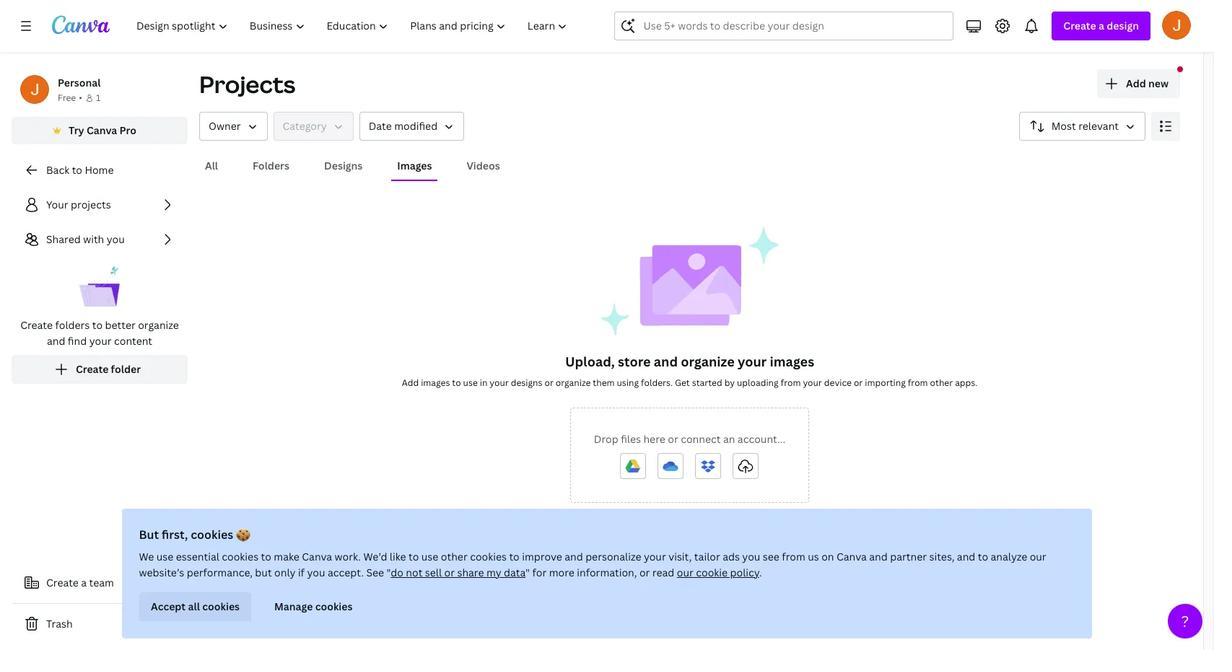 Task type: vqa. For each thing, say whether or not it's contained in the screenshot.
Create corresponding to Create folders to better organize and find your content
yes



Task type: describe. For each thing, give the bounding box(es) containing it.
uploading
[[737, 377, 779, 389]]

try
[[69, 123, 84, 137]]

🍪
[[236, 527, 251, 543]]

my
[[487, 566, 502, 580]]

policy
[[730, 566, 759, 580]]

create for create folders to better organize and find your content
[[20, 318, 53, 332]]

create a design button
[[1052, 12, 1151, 40]]

apps.
[[955, 377, 978, 389]]

us
[[808, 550, 819, 564]]

list containing your projects
[[12, 191, 188, 384]]

2 vertical spatial organize
[[556, 377, 591, 389]]

Search search field
[[643, 12, 925, 40]]

with
[[83, 232, 104, 246]]

our inside we use essential cookies to make canva work. we'd like to use other cookies to improve and personalize your visit, tailor ads you see from us on canva and partner sites, and to analyze our website's performance, but only if you accept. see "
[[1030, 550, 1047, 564]]

home
[[85, 163, 114, 177]]

your inside 'create folders to better organize and find your content'
[[89, 334, 112, 348]]

cookies up essential
[[191, 527, 234, 543]]

your up uploading
[[738, 353, 767, 370]]

an
[[723, 432, 735, 446]]

designs
[[511, 377, 542, 389]]

find
[[68, 334, 87, 348]]

.
[[759, 566, 762, 580]]

your projects
[[46, 198, 111, 211]]

0 horizontal spatial images
[[421, 377, 450, 389]]

back to home link
[[12, 156, 188, 185]]

0 horizontal spatial use
[[157, 550, 174, 564]]

here
[[643, 432, 665, 446]]

to up "but"
[[261, 550, 272, 564]]

read
[[653, 566, 675, 580]]

we use essential cookies to make canva work. we'd like to use other cookies to improve and personalize your visit, tailor ads you see from us on canva and partner sites, and to analyze our website's performance, but only if you accept. see "
[[139, 550, 1047, 580]]

try canva pro button
[[12, 117, 188, 144]]

but first, cookies 🍪
[[139, 527, 251, 543]]

trash link
[[12, 610, 188, 639]]

create a design
[[1063, 19, 1139, 32]]

other inside 'upload, store and organize your images add images to use in your designs or organize them using folders. get started by uploading from your device or importing from other apps.'
[[930, 377, 953, 389]]

add new
[[1126, 77, 1169, 90]]

more
[[549, 566, 575, 580]]

back
[[46, 163, 69, 177]]

back to home
[[46, 163, 114, 177]]

1 vertical spatial our
[[677, 566, 694, 580]]

and right sites,
[[957, 550, 976, 564]]

trash
[[46, 617, 73, 631]]

store
[[618, 353, 651, 370]]

your left device
[[803, 377, 822, 389]]

but first, cookies 🍪 dialog
[[122, 509, 1092, 639]]

1 horizontal spatial use
[[422, 550, 439, 564]]

create a team
[[46, 576, 114, 590]]

new
[[1148, 77, 1169, 90]]

free
[[58, 92, 76, 104]]

our cookie policy link
[[677, 566, 759, 580]]

Sort by button
[[1019, 112, 1145, 141]]

folders
[[55, 318, 90, 332]]

from right uploading
[[781, 377, 801, 389]]

or left read
[[640, 566, 650, 580]]

cookies up 'my'
[[470, 550, 507, 564]]

cookies inside accept all cookies button
[[202, 600, 240, 614]]

we
[[139, 550, 154, 564]]

to right like
[[409, 550, 419, 564]]

create a team button
[[12, 569, 188, 598]]

accept all cookies button
[[139, 593, 251, 621]]

upload,
[[565, 353, 615, 370]]

share
[[458, 566, 484, 580]]

performance,
[[187, 566, 253, 580]]

cookies inside manage cookies button
[[315, 600, 353, 614]]

projects
[[199, 69, 296, 100]]

you inside shared with you 'link'
[[107, 232, 125, 246]]

all button
[[199, 152, 224, 180]]

website's
[[139, 566, 185, 580]]

content
[[114, 334, 152, 348]]

personal
[[58, 76, 101, 90]]

pro
[[119, 123, 136, 137]]

upload, store and organize your images add images to use in your designs or organize them using folders. get started by uploading from your device or importing from other apps.
[[402, 353, 978, 389]]

do not sell or share my data link
[[391, 566, 526, 580]]

videos button
[[461, 152, 506, 180]]

1 horizontal spatial images
[[770, 353, 814, 370]]

other inside we use essential cookies to make canva work. we'd like to use other cookies to improve and personalize your visit, tailor ads you see from us on canva and partner sites, and to analyze our website's performance, but only if you accept. see "
[[441, 550, 468, 564]]

from inside we use essential cookies to make canva work. we'd like to use other cookies to improve and personalize your visit, tailor ads you see from us on canva and partner sites, and to analyze our website's performance, but only if you accept. see "
[[782, 550, 806, 564]]

try canva pro
[[69, 123, 136, 137]]

first,
[[162, 527, 188, 543]]

information,
[[577, 566, 637, 580]]

2 horizontal spatial canva
[[837, 550, 867, 564]]

videos
[[467, 159, 500, 173]]

sell
[[425, 566, 442, 580]]

files
[[621, 432, 641, 446]]

create folder
[[76, 362, 141, 376]]

from right 'importing'
[[908, 377, 928, 389]]

and up do not sell or share my data " for more information, or read our cookie policy .
[[565, 550, 583, 564]]

folders.
[[641, 377, 673, 389]]

only
[[275, 566, 296, 580]]

2 horizontal spatial you
[[743, 550, 761, 564]]

all
[[205, 159, 218, 173]]

jeremy miller image
[[1162, 11, 1191, 40]]

accept
[[151, 600, 186, 614]]

modified
[[394, 119, 438, 133]]

better
[[105, 318, 136, 332]]

analyze
[[991, 550, 1028, 564]]

ads
[[723, 550, 740, 564]]

shared with you link
[[12, 225, 188, 254]]

to inside 'create folders to better organize and find your content'
[[92, 318, 103, 332]]

connect
[[681, 432, 721, 446]]

shared with you
[[46, 232, 125, 246]]

? button
[[1168, 604, 1203, 639]]

your inside we use essential cookies to make canva work. we'd like to use other cookies to improve and personalize your visit, tailor ads you see from us on canva and partner sites, and to analyze our website's performance, but only if you accept. see "
[[644, 550, 666, 564]]

date
[[369, 119, 392, 133]]

to inside 'link'
[[72, 163, 82, 177]]

a for design
[[1099, 19, 1104, 32]]

or right sell
[[445, 566, 455, 580]]

all
[[188, 600, 200, 614]]

cookies down 🍪
[[222, 550, 259, 564]]

on
[[822, 550, 834, 564]]

a for team
[[81, 576, 87, 590]]

Owner button
[[199, 112, 267, 141]]



Task type: locate. For each thing, give the bounding box(es) containing it.
or right designs
[[545, 377, 554, 389]]

0 vertical spatial a
[[1099, 19, 1104, 32]]

to left analyze
[[978, 550, 989, 564]]

do not sell or share my data " for more information, or read our cookie policy .
[[391, 566, 762, 580]]

data
[[504, 566, 526, 580]]

1 horizontal spatial organize
[[556, 377, 591, 389]]

manage cookies
[[274, 600, 353, 614]]

0 horizontal spatial organize
[[138, 318, 179, 332]]

accept.
[[328, 566, 364, 580]]

organize down 'upload,'
[[556, 377, 591, 389]]

see
[[763, 550, 780, 564]]

1
[[96, 92, 101, 104]]

other up do not sell or share my data link
[[441, 550, 468, 564]]

create folder button
[[12, 355, 188, 384]]

organize
[[138, 318, 179, 332], [681, 353, 735, 370], [556, 377, 591, 389]]

use inside 'upload, store and organize your images add images to use in your designs or organize them using folders. get started by uploading from your device or importing from other apps.'
[[463, 377, 478, 389]]

if
[[298, 566, 305, 580]]

device
[[824, 377, 852, 389]]

images up uploading
[[770, 353, 814, 370]]

1 horizontal spatial other
[[930, 377, 953, 389]]

" left for
[[526, 566, 530, 580]]

0 vertical spatial our
[[1030, 550, 1047, 564]]

we'd
[[364, 550, 388, 564]]

a left design
[[1099, 19, 1104, 32]]

2 " from the left
[[526, 566, 530, 580]]

0 vertical spatial you
[[107, 232, 125, 246]]

1 horizontal spatial a
[[1099, 19, 1104, 32]]

designs button
[[318, 152, 368, 180]]

top level navigation element
[[127, 12, 580, 40]]

accept all cookies
[[151, 600, 240, 614]]

category
[[283, 119, 327, 133]]

cookie
[[696, 566, 728, 580]]

visit,
[[669, 550, 692, 564]]

see
[[367, 566, 384, 580]]

create left folders
[[20, 318, 53, 332]]

manage cookies button
[[263, 593, 364, 621]]

"
[[387, 566, 391, 580], [526, 566, 530, 580]]

to up data
[[510, 550, 520, 564]]

shared
[[46, 232, 81, 246]]

1 vertical spatial a
[[81, 576, 87, 590]]

0 horizontal spatial canva
[[87, 123, 117, 137]]

add
[[1126, 77, 1146, 90], [402, 377, 419, 389]]

personalize
[[586, 550, 642, 564]]

1 vertical spatial images
[[421, 377, 450, 389]]

do
[[391, 566, 404, 580]]

create inside button
[[46, 576, 79, 590]]

Category button
[[273, 112, 353, 141]]

manage
[[274, 600, 313, 614]]

to left better
[[92, 318, 103, 332]]

create inside button
[[76, 362, 108, 376]]

0 vertical spatial other
[[930, 377, 953, 389]]

•
[[79, 92, 82, 104]]

2 horizontal spatial organize
[[681, 353, 735, 370]]

owner
[[209, 119, 241, 133]]

None search field
[[615, 12, 954, 40]]

your right in
[[490, 377, 509, 389]]

2 vertical spatial you
[[307, 566, 326, 580]]

essential
[[176, 550, 220, 564]]

list
[[12, 191, 188, 384]]

canva inside button
[[87, 123, 117, 137]]

0 horizontal spatial our
[[677, 566, 694, 580]]

and inside 'upload, store and organize your images add images to use in your designs or organize them using folders. get started by uploading from your device or importing from other apps.'
[[654, 353, 678, 370]]

from left us
[[782, 550, 806, 564]]

design
[[1107, 19, 1139, 32]]

use left in
[[463, 377, 478, 389]]

create
[[1063, 19, 1096, 32], [20, 318, 53, 332], [76, 362, 108, 376], [46, 576, 79, 590]]

importing
[[865, 377, 906, 389]]

add inside "dropdown button"
[[1126, 77, 1146, 90]]

create for create a team
[[46, 576, 79, 590]]

your
[[46, 198, 68, 211]]

drop
[[594, 432, 618, 446]]

0 vertical spatial add
[[1126, 77, 1146, 90]]

folder
[[111, 362, 141, 376]]

started
[[692, 377, 722, 389]]

images
[[397, 159, 432, 173]]

account...
[[738, 432, 785, 446]]

or
[[545, 377, 554, 389], [854, 377, 863, 389], [668, 432, 678, 446], [445, 566, 455, 580], [640, 566, 650, 580]]

most relevant
[[1051, 119, 1119, 133]]

not
[[406, 566, 423, 580]]

add new button
[[1097, 69, 1180, 98]]

to
[[72, 163, 82, 177], [92, 318, 103, 332], [452, 377, 461, 389], [261, 550, 272, 564], [409, 550, 419, 564], [510, 550, 520, 564], [978, 550, 989, 564]]

create left design
[[1063, 19, 1096, 32]]

you right with at the left top of the page
[[107, 232, 125, 246]]

and inside 'create folders to better organize and find your content'
[[47, 334, 65, 348]]

1 " from the left
[[387, 566, 391, 580]]

0 horizontal spatial add
[[402, 377, 419, 389]]

by
[[724, 377, 735, 389]]

and left partner
[[870, 550, 888, 564]]

0 vertical spatial organize
[[138, 318, 179, 332]]

your up read
[[644, 550, 666, 564]]

canva right try
[[87, 123, 117, 137]]

canva
[[87, 123, 117, 137], [302, 550, 332, 564], [837, 550, 867, 564]]

create for create folder
[[76, 362, 108, 376]]

create for create a design
[[1063, 19, 1096, 32]]

you right if
[[307, 566, 326, 580]]

most
[[1051, 119, 1076, 133]]

1 horizontal spatial our
[[1030, 550, 1047, 564]]

a
[[1099, 19, 1104, 32], [81, 576, 87, 590]]

our right analyze
[[1030, 550, 1047, 564]]

use up 'website's'
[[157, 550, 174, 564]]

projects
[[71, 198, 111, 211]]

0 horizontal spatial "
[[387, 566, 391, 580]]

cookies right all
[[202, 600, 240, 614]]

use up sell
[[422, 550, 439, 564]]

1 horizontal spatial you
[[307, 566, 326, 580]]

for
[[533, 566, 547, 580]]

other left apps.
[[930, 377, 953, 389]]

canva right on
[[837, 550, 867, 564]]

1 vertical spatial you
[[743, 550, 761, 564]]

cookies down the 'accept.'
[[315, 600, 353, 614]]

but
[[139, 527, 159, 543]]

2 horizontal spatial use
[[463, 377, 478, 389]]

" inside we use essential cookies to make canva work. we'd like to use other cookies to improve and personalize your visit, tailor ads you see from us on canva and partner sites, and to analyze our website's performance, but only if you accept. see "
[[387, 566, 391, 580]]

1 vertical spatial add
[[402, 377, 419, 389]]

make
[[274, 550, 300, 564]]

designs
[[324, 159, 363, 173]]

a inside dropdown button
[[1099, 19, 1104, 32]]

and left find
[[47, 334, 65, 348]]

date modified
[[369, 119, 438, 133]]

your projects link
[[12, 191, 188, 219]]

create left team
[[46, 576, 79, 590]]

1 vertical spatial organize
[[681, 353, 735, 370]]

sites,
[[930, 550, 955, 564]]

to left in
[[452, 377, 461, 389]]

create down find
[[76, 362, 108, 376]]

1 horizontal spatial add
[[1126, 77, 1146, 90]]

create inside 'create folders to better organize and find your content'
[[20, 318, 53, 332]]

tailor
[[695, 550, 721, 564]]

and up 'folders.'
[[654, 353, 678, 370]]

?
[[1181, 611, 1189, 632]]

using
[[617, 377, 639, 389]]

0 horizontal spatial you
[[107, 232, 125, 246]]

0 vertical spatial images
[[770, 353, 814, 370]]

use
[[463, 377, 478, 389], [157, 550, 174, 564], [422, 550, 439, 564]]

improve
[[522, 550, 562, 564]]

Date modified button
[[359, 112, 464, 141]]

partner
[[890, 550, 927, 564]]

work.
[[335, 550, 361, 564]]

a left team
[[81, 576, 87, 590]]

add inside 'upload, store and organize your images add images to use in your designs or organize them using folders. get started by uploading from your device or importing from other apps.'
[[402, 377, 419, 389]]

images button
[[391, 152, 438, 180]]

or right here
[[668, 432, 678, 446]]

a inside button
[[81, 576, 87, 590]]

get
[[675, 377, 690, 389]]

to inside 'upload, store and organize your images add images to use in your designs or organize them using folders. get started by uploading from your device or importing from other apps.'
[[452, 377, 461, 389]]

you up policy
[[743, 550, 761, 564]]

folders
[[253, 159, 289, 173]]

organize inside 'create folders to better organize and find your content'
[[138, 318, 179, 332]]

from
[[781, 377, 801, 389], [908, 377, 928, 389], [782, 550, 806, 564]]

1 horizontal spatial "
[[526, 566, 530, 580]]

" right see
[[387, 566, 391, 580]]

organize up the started
[[681, 353, 735, 370]]

organize up content
[[138, 318, 179, 332]]

0 horizontal spatial a
[[81, 576, 87, 590]]

to right back
[[72, 163, 82, 177]]

our
[[1030, 550, 1047, 564], [677, 566, 694, 580]]

or right device
[[854, 377, 863, 389]]

canva up if
[[302, 550, 332, 564]]

0 horizontal spatial other
[[441, 550, 468, 564]]

create inside dropdown button
[[1063, 19, 1096, 32]]

1 horizontal spatial canva
[[302, 550, 332, 564]]

them
[[593, 377, 615, 389]]

team
[[89, 576, 114, 590]]

your right find
[[89, 334, 112, 348]]

in
[[480, 377, 487, 389]]

images left in
[[421, 377, 450, 389]]

1 vertical spatial other
[[441, 550, 468, 564]]

our down visit,
[[677, 566, 694, 580]]



